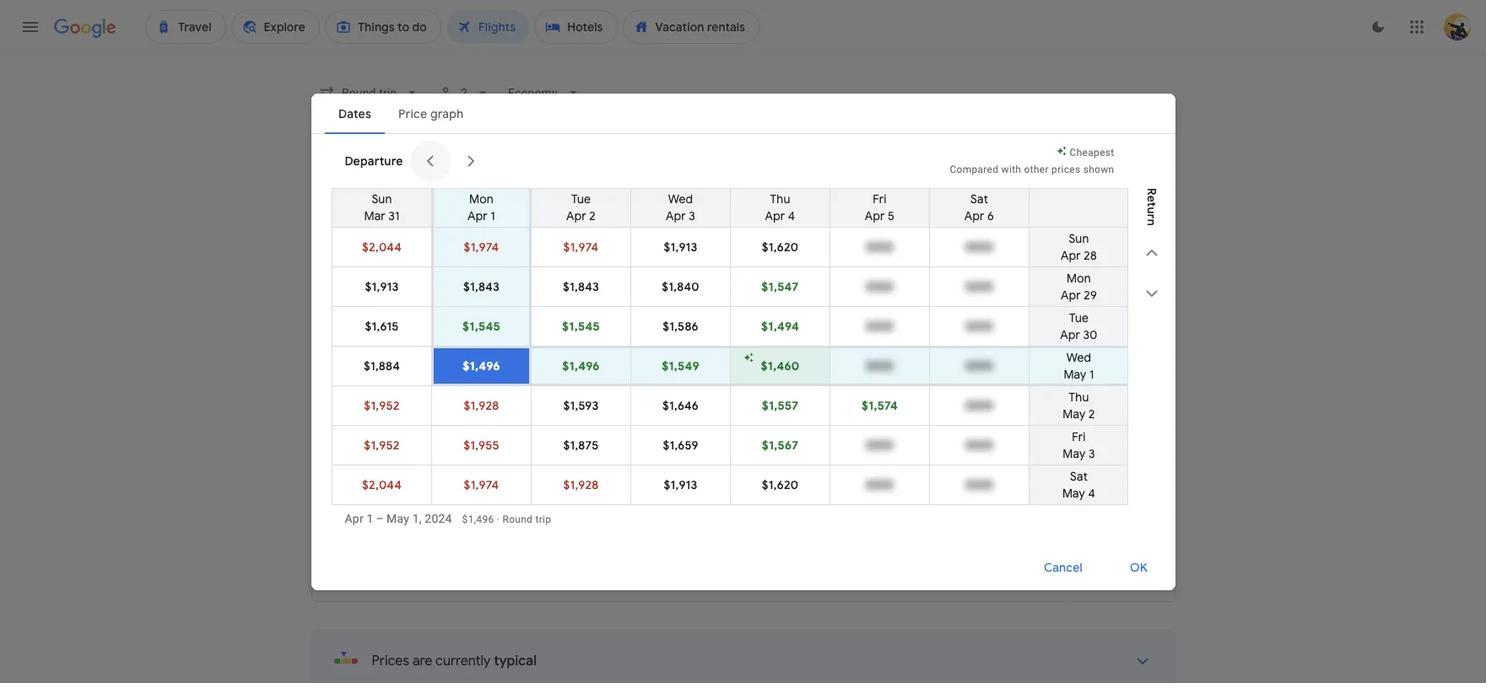 Task type: locate. For each thing, give the bounding box(es) containing it.
kg
[[900, 363, 915, 380], [900, 426, 915, 443], [901, 490, 916, 506]]

+8%
[[868, 383, 888, 395]]

1 horizontal spatial prices
[[1052, 163, 1081, 175]]

united
[[390, 447, 420, 458]]

2 vertical spatial 1 stop flight. element
[[750, 490, 786, 509]]

0 horizontal spatial fees
[[678, 320, 698, 332]]

52 up $1,557 at the bottom right
[[771, 383, 783, 395]]

11 inside 11 hr 34 min – chs
[[640, 426, 651, 443]]

trip down the 1901 us dollars text box
[[1091, 447, 1107, 459]]

$1,545 button
[[433, 307, 529, 346], [531, 307, 630, 346]]

2 $1,952 from the top
[[364, 438, 399, 453]]

1 $1,545 button from the left
[[433, 307, 529, 346]]

apr inside thu apr 4
[[765, 208, 785, 223]]

$1,843 button up the include
[[531, 267, 630, 306]]

hr inside "element"
[[654, 490, 667, 506]]

co
[[918, 363, 939, 380], [918, 426, 939, 443], [919, 490, 940, 506]]

trip for 1,319
[[1091, 447, 1107, 459]]

$1,567
[[762, 438, 798, 453]]

1 horizontal spatial 52
[[771, 383, 783, 395]]

5
[[888, 208, 894, 223]]

min for 12 hr 43 min lgw – chs
[[691, 363, 714, 380]]

– up austrian
[[445, 426, 453, 443]]

hr inside 11 hr 34 min – chs
[[654, 426, 667, 443]]

2 inside tue apr 2
[[589, 208, 595, 223]]

hr for 12 hr 43 min lgw – chs
[[656, 363, 669, 380]]

ok
[[1131, 560, 1148, 576]]

– left the "arrival time: 7:07 pm." text box
[[445, 490, 453, 506]]

$1,646 button
[[631, 386, 730, 425]]

1 vertical spatial $1,913 button
[[332, 267, 431, 306]]

round inside $1,901 round trip
[[1061, 447, 1088, 459]]

1 vertical spatial 1 stop flight. element
[[750, 426, 786, 446]]

$1,928 button down $1,875
[[531, 465, 630, 504]]

trip down 1496 us dollars text box
[[1091, 384, 1107, 396]]

Loading prices, Apr 5 to Apr 29 text field
[[866, 278, 893, 295]]

0 horizontal spatial sun
[[371, 191, 392, 206]]

3 round from the top
[[1061, 511, 1088, 522]]

bag
[[864, 320, 882, 332]]

1 vertical spatial 11
[[640, 490, 651, 506]]

1 horizontal spatial price
[[1094, 245, 1123, 260]]

2 1 stop flight. element from the top
[[750, 426, 786, 446]]

co inside 1,144 kg co 2
[[919, 490, 940, 506]]

1 vertical spatial price
[[1094, 245, 1123, 260]]

0 horizontal spatial $1,843
[[463, 279, 499, 294]]

0 horizontal spatial fri
[[873, 191, 886, 206]]

hr inside 1 stop 1 hr 52 min bos
[[759, 383, 768, 395]]

apr down bags popup button
[[566, 208, 586, 223]]

1 horizontal spatial fri
[[1072, 429, 1086, 444]]

price left graph
[[1094, 245, 1123, 260]]

required
[[599, 320, 638, 332]]

hr up $1,557 at the bottom right
[[759, 383, 768, 395]]

1 stop flight. element up 45
[[750, 426, 786, 446]]

round for $1,496
[[1061, 384, 1088, 396]]

min left bos
[[786, 383, 804, 395]]

prices right other
[[1052, 163, 1081, 175]]

0 vertical spatial thu
[[770, 191, 790, 206]]

1 vertical spatial kg
[[900, 426, 915, 443]]

0 horizontal spatial and
[[421, 320, 439, 332]]

0 vertical spatial wed
[[668, 191, 693, 206]]

$1,913 button up on
[[332, 267, 431, 306]]

swap origin and destination. image
[[569, 128, 590, 149]]

mon inside "mon apr 1"
[[469, 191, 493, 206]]

2 $1,545 from the left
[[562, 319, 600, 334]]

filters
[[360, 175, 393, 190]]

flights
[[431, 294, 480, 315]]

1 1 stop flight. element from the top
[[750, 363, 786, 382]]

sat apr 6
[[964, 191, 994, 223]]

52 inside 1 stop 1 hr 52 min bos
[[771, 383, 783, 395]]

min inside "12 hr 43 min lgw – chs"
[[691, 363, 714, 380]]

0 vertical spatial stop
[[759, 363, 786, 380]]

1 12:15 pm from the top
[[390, 426, 442, 443]]

1,193 kg co 2
[[868, 363, 945, 383]]

may down the 1901 us dollars text box
[[1062, 446, 1085, 461]]

·
[[497, 514, 500, 525]]

kg inside 1,144 kg co 2
[[901, 490, 916, 506]]

1 vertical spatial wed
[[1066, 350, 1091, 365]]

0 vertical spatial 1,
[[504, 240, 512, 255]]

$1,952 for 2nd $1,952 button from the bottom
[[364, 398, 399, 413]]

stops button
[[413, 169, 483, 196]]

stops
[[423, 175, 455, 190]]

0 vertical spatial sat
[[970, 191, 988, 206]]

tue apr 2
[[566, 191, 595, 223]]

$1,928 down $1,875
[[563, 477, 599, 493]]

1 horizontal spatial and
[[844, 320, 862, 332]]

Loading prices, Apr 6 to May 1 text field
[[966, 357, 993, 374]]

prices left "are"
[[372, 653, 410, 670]]

$1,545 for 1st '$1,545' button from left
[[462, 319, 500, 334]]

0 horizontal spatial thu
[[770, 191, 790, 206]]

$1,928
[[463, 398, 499, 413], [563, 477, 599, 493]]

0 vertical spatial 1 stop flight. element
[[750, 363, 786, 382]]

bags button
[[578, 169, 644, 196]]

apr down "stops" popup button
[[467, 208, 487, 223]]

fri inside fri apr 5
[[873, 191, 886, 206]]

and left bag
[[844, 320, 862, 332]]

tue down bags
[[571, 191, 590, 206]]

1 horizontal spatial $1,843 button
[[531, 267, 630, 306]]

$1,545
[[462, 319, 500, 334], [562, 319, 600, 334]]

1 horizontal spatial wed
[[1066, 350, 1091, 365]]

stop up $1,557 at the bottom right
[[759, 363, 786, 380]]

r
[[1144, 214, 1159, 219]]

thu down 1496 us dollars text box
[[1069, 390, 1089, 405]]

1 vertical spatial 1,
[[412, 512, 422, 525]]

4 inside thu apr 4
[[788, 208, 795, 223]]

1 vertical spatial $1,928
[[563, 477, 599, 493]]

all filters button
[[311, 169, 406, 196]]

$1,875
[[563, 438, 599, 453]]

prices inside find the best price region
[[373, 240, 409, 255]]

assistance
[[1014, 320, 1065, 332]]

1 horizontal spatial 1,
[[504, 240, 512, 255]]

0 horizontal spatial tue
[[571, 191, 590, 206]]

min
[[691, 363, 714, 380], [786, 383, 804, 395], [689, 426, 712, 443], [786, 447, 804, 458], [688, 490, 711, 506]]

1 vertical spatial emissions
[[897, 447, 945, 458]]

co up +20% emissions
[[918, 426, 939, 443]]

$1,974 down tue apr 2
[[563, 239, 598, 254]]

0 vertical spatial $1,952
[[364, 398, 399, 413]]

$1,913 button up the "$1,840"
[[631, 227, 730, 266]]

0 vertical spatial sun
[[371, 191, 392, 206]]

trip
[[1091, 384, 1107, 396], [1091, 447, 1107, 459], [1091, 511, 1107, 522], [536, 514, 551, 525], [1091, 574, 1107, 586]]

round for $2,104
[[1061, 574, 1088, 586]]

2 vertical spatial $1,913 button
[[631, 465, 730, 504]]

2 $1,843 from the left
[[563, 279, 599, 294]]

airlines
[[500, 175, 542, 190]]

0 vertical spatial $2,044 button
[[332, 227, 431, 266]]

$2,044 button down mar on the top of the page
[[332, 227, 431, 266]]

stop inside 1 stop 1 hr 52 min bos
[[759, 363, 786, 380]]

apr inside tue apr 2
[[566, 208, 586, 223]]

thu apr 4
[[765, 191, 795, 223]]

$1,913 down $1,659 on the left of page
[[663, 477, 697, 493]]

1
[[490, 208, 495, 223], [750, 363, 755, 380], [1089, 367, 1094, 382], [750, 383, 756, 395], [750, 426, 755, 443], [750, 447, 756, 458], [750, 490, 755, 506]]

co right 1,144 on the right
[[919, 490, 940, 506]]

adults.
[[726, 320, 758, 332]]

– for 7:33 pm
[[447, 363, 456, 380]]

kg inside 1,193 kg co 2
[[900, 363, 915, 380]]

by:
[[1131, 317, 1148, 333]]

2024 down the airlines popup button
[[515, 240, 544, 255]]

1 vertical spatial $2,044
[[362, 477, 401, 493]]

1 vertical spatial prices
[[372, 653, 410, 670]]

prices for prices are currently typical
[[372, 653, 410, 670]]

cancel button
[[1024, 548, 1104, 588]]

3
[[689, 208, 695, 223], [1088, 446, 1095, 461]]

1 vertical spatial sun
[[1069, 231, 1089, 246]]

stop for 1 stop 1 hr 52 min bos
[[759, 363, 786, 380]]

$1,913 for bottom $1,913 button
[[663, 477, 697, 493]]

4 round from the top
[[1061, 574, 1088, 586]]

2 inside 1,193 kg co 2
[[939, 368, 945, 383]]

min right 34
[[689, 426, 712, 443]]

emissions down 1,319 kg co
[[897, 447, 945, 458]]

sort by:
[[1105, 317, 1148, 333]]

$1,913 up on
[[365, 279, 398, 294]]

0 horizontal spatial 2024
[[425, 512, 452, 525]]

0 horizontal spatial prices
[[373, 240, 409, 255]]

round inside $2,104 round trip
[[1061, 574, 1088, 586]]

round down the 1901 us dollars text box
[[1061, 447, 1088, 459]]

Loading prices, Apr 6 to Apr 28 text field
[[966, 238, 993, 255]]

0 vertical spatial co
[[918, 363, 939, 380]]

bos
[[806, 383, 826, 395]]

scroll left image
[[420, 151, 440, 171]]

1 stop flight. element for 11 hr 34 min
[[750, 426, 786, 446]]

$2,044 down united
[[362, 477, 401, 493]]

connecting airports button
[[905, 169, 1057, 196]]

1 horizontal spatial $1,545
[[562, 319, 600, 334]]

round inside $2,102 round trip
[[1061, 511, 1088, 522]]

0 vertical spatial 4
[[788, 208, 795, 223]]

$1,843 up the include
[[563, 279, 599, 294]]

0 vertical spatial 52
[[771, 383, 783, 395]]

0 vertical spatial prices
[[530, 320, 559, 332]]

price inside price graph button
[[1094, 245, 1123, 260]]

1901 US dollars text field
[[1068, 426, 1107, 443]]

1 vertical spatial 4
[[1088, 486, 1095, 501]]

stop inside 'element'
[[759, 490, 786, 506]]

0 horizontal spatial sat
[[970, 191, 988, 206]]

Loading prices, Apr 6 to Apr 29 text field
[[966, 278, 993, 295]]

2 11 from the top
[[640, 490, 651, 506]]

tue
[[571, 191, 590, 206], [1069, 310, 1088, 325]]

11:50 am – 7:33 pm jetblue
[[390, 363, 507, 395]]

min inside "element"
[[688, 490, 711, 506]]

$1,952
[[364, 398, 399, 413], [364, 438, 399, 453]]

3 1 stop flight. element from the top
[[750, 490, 786, 509]]

round inside $1,496 round trip
[[1061, 384, 1088, 396]]

2 $1,496 button from the left
[[531, 348, 630, 384]]

$1,574
[[861, 398, 898, 413]]

Loading prices, Apr 5 to May 4 text field
[[866, 476, 893, 493]]

sort by: button
[[1098, 310, 1175, 340]]

min inside 11 hr 34 min – chs
[[689, 426, 712, 443]]

$1,496 up $1,593
[[562, 358, 599, 373]]

1 $1,545 from the left
[[462, 319, 500, 334]]

29
[[1084, 287, 1097, 303]]

u
[[1144, 207, 1159, 214]]

wed down 30
[[1066, 350, 1091, 365]]

chs inside 11 hr 34 min – chs
[[667, 447, 688, 458]]

$1,496 button up $1,593 button
[[531, 348, 630, 384]]

sat up $2,102 text field
[[1070, 469, 1088, 484]]

scroll up image
[[1142, 243, 1162, 263]]

emissions for 1,319
[[897, 447, 945, 458]]

2 vertical spatial stop
[[759, 490, 786, 506]]

11 left 34
[[640, 426, 651, 443]]

hr left 34
[[654, 426, 667, 443]]

1 $1,843 button from the left
[[433, 267, 529, 306]]

leaves heathrow airport at 12:15 pm on monday, april 1 and arrives at charleston international airport at 7:07 pm on monday, april 1. element
[[390, 490, 505, 506]]

apr left american
[[345, 512, 364, 525]]

1 $2,044 from the top
[[362, 239, 401, 254]]

min right 43
[[691, 363, 714, 380]]

tue inside sun apr 28 mon apr 29 tue apr 30 wed may 1 thu may 2 fri may 3 sat may 4
[[1069, 310, 1088, 325]]

compared
[[950, 163, 999, 175]]

0 vertical spatial $1,928
[[463, 398, 499, 413]]

1 vertical spatial $1,928 button
[[531, 465, 630, 504]]

min for 11 hr 34 min – chs
[[689, 426, 712, 443]]

$1,913 button down $1,659 button
[[631, 465, 730, 504]]

2 vertical spatial $1,913
[[663, 477, 697, 493]]

fri inside sun apr 28 mon apr 29 tue apr 30 wed may 1 thu may 2 fri may 3 sat may 4
[[1072, 429, 1086, 444]]

1 $1,952 button from the top
[[332, 386, 431, 425]]

$1,545 left taxes
[[562, 319, 600, 334]]

$1,928 button up arrival time: 6:49 pm. text field on the bottom left of page
[[432, 386, 530, 425]]

hr left 45
[[759, 447, 768, 458]]

1 vertical spatial chs
[[667, 447, 688, 458]]

0 vertical spatial tue
[[571, 191, 590, 206]]

Return text field
[[1045, 116, 1122, 161]]

based
[[349, 320, 378, 332]]

1 vertical spatial fri
[[1072, 429, 1086, 444]]

$1,496 down 30
[[1067, 363, 1107, 380]]

apr down the times popup button
[[765, 208, 785, 223]]

tue inside tue apr 2
[[571, 191, 590, 206]]

Loading prices, Apr 5 to Apr 30 text field
[[866, 318, 893, 335]]

1 horizontal spatial prices
[[530, 320, 559, 332]]

1 vertical spatial 3
[[1088, 446, 1095, 461]]

hr
[[656, 363, 669, 380], [759, 383, 768, 395], [654, 426, 667, 443], [759, 447, 768, 458], [654, 490, 667, 506]]

co up +8% emissions
[[918, 363, 939, 380]]

$1,496 · round trip
[[462, 514, 551, 525]]

price up wed apr 3
[[661, 175, 689, 190]]

1 horizontal spatial fees
[[885, 320, 905, 332]]

0 vertical spatial $1,913
[[663, 239, 697, 254]]

sun down filters
[[371, 191, 392, 206]]

1 fees from the left
[[678, 320, 698, 332]]

– inside 11:50 am – 7:33 pm jetblue
[[447, 363, 456, 380]]

0 horizontal spatial $1,496 button
[[433, 348, 529, 384]]

apr down price 'popup button'
[[666, 208, 686, 223]]

price button
[[651, 169, 718, 196]]

2 up scroll right icon
[[461, 86, 467, 100]]

sun inside sun apr 28 mon apr 29 tue apr 30 wed may 1 thu may 2 fri may 3 sat may 4
[[1069, 231, 1089, 246]]

2 $2,044 from the top
[[362, 477, 401, 493]]

1 vertical spatial $1,620 button
[[731, 465, 829, 504]]

$1,928 up arrival time: 6:49 pm. text field on the bottom left of page
[[463, 398, 499, 413]]

1 stop from the top
[[759, 363, 786, 380]]

1 $1,843 from the left
[[463, 279, 499, 294]]

fri down $1,496 round trip at the bottom right
[[1072, 429, 1086, 444]]

prices are currently typical
[[372, 653, 537, 670]]

0 vertical spatial 1 – may
[[461, 240, 501, 255]]

total duration 11 hr 34 min. element
[[640, 426, 750, 446]]

$1,620 button down thu apr 4
[[731, 227, 829, 266]]

1 horizontal spatial thu
[[1069, 390, 1089, 405]]

$1,496 inside $1,496 round trip
[[1067, 363, 1107, 380]]

1 horizontal spatial 3
[[1088, 446, 1095, 461]]

$2,102 round trip
[[1061, 490, 1107, 522]]

layover (1 of 1) is a 1 hr 52 min layover at boston logan international airport in boston. element
[[750, 382, 860, 396]]

0 vertical spatial $1,928 button
[[432, 386, 530, 425]]

0 vertical spatial $1,620 button
[[731, 227, 829, 266]]

thu inside thu apr 4
[[770, 191, 790, 206]]

passenger
[[961, 320, 1011, 332]]

– inside the '12:15 pm – 7:07 pm american'
[[445, 490, 453, 506]]

prices left the include
[[530, 320, 559, 332]]

$2,044 down mar on the top of the page
[[362, 239, 401, 254]]

1 vertical spatial $1,952
[[364, 438, 399, 453]]

2 inside 2 popup button
[[461, 86, 467, 100]]

0 vertical spatial fri
[[873, 191, 886, 206]]

round
[[503, 514, 533, 525]]

1 horizontal spatial $1,545 button
[[531, 307, 630, 346]]

hr inside "12 hr 43 min lgw – chs"
[[656, 363, 669, 380]]

wed right bags popup button
[[668, 191, 693, 206]]

0 vertical spatial emissions
[[891, 383, 939, 395]]

kg up +8% emissions
[[900, 363, 915, 380]]

$1,974 button down tue apr 2
[[531, 227, 630, 266]]

1496 US dollars text field
[[462, 514, 494, 525]]

stop down 45
[[759, 490, 786, 506]]

1 vertical spatial $1,952 button
[[332, 426, 431, 465]]

$1,952 button down the jetblue
[[332, 426, 431, 465]]

0 horizontal spatial prices
[[372, 653, 410, 670]]

$1,952 for second $1,952 button from the top
[[364, 438, 399, 453]]

chs
[[669, 383, 689, 395], [667, 447, 688, 458]]

$1,620 down thu apr 4
[[762, 239, 798, 254]]

0 vertical spatial chs
[[669, 383, 689, 395]]

1 vertical spatial mon
[[1067, 271, 1091, 286]]

date
[[977, 245, 1004, 260]]

1 stop flight. element for 12 hr 43 min
[[750, 363, 786, 382]]

Loading prices, Apr 5 to May 1 text field
[[866, 357, 893, 374]]

$1,843 button
[[433, 267, 529, 306], [531, 267, 630, 306]]

$1,952 button down $1,884 at the bottom left of page
[[332, 386, 431, 425]]

for
[[701, 320, 714, 332]]

round down $2,102 text field
[[1061, 511, 1088, 522]]

none search field containing all filters
[[311, 78, 1175, 224]]

0 horizontal spatial 3
[[689, 208, 695, 223]]

0 vertical spatial 11
[[640, 426, 651, 443]]

total duration 11 hr 52 min. element
[[640, 490, 750, 509]]

tue up 30
[[1069, 310, 1088, 325]]

12:15 pm up american
[[390, 490, 442, 506]]

1 stop 1 hr 52 min bos
[[750, 363, 826, 395]]

sun inside sun mar 31
[[371, 191, 392, 206]]

apr inside sat apr 6
[[964, 208, 984, 223]]

$1,545 for 1st '$1,545' button from the right
[[562, 319, 600, 334]]

4 inside sun apr 28 mon apr 29 tue apr 30 wed may 1 thu may 2 fri may 3 sat may 4
[[1088, 486, 1095, 501]]

2 $2,044 button from the top
[[332, 465, 431, 504]]

12:15 pm inside the '12:15 pm – 7:07 pm american'
[[390, 490, 442, 506]]

2
[[461, 86, 467, 100], [589, 208, 595, 223], [717, 320, 723, 332], [939, 368, 945, 383], [1088, 406, 1095, 422], [940, 495, 946, 509]]

mon down scroll right icon
[[469, 191, 493, 206]]

2 stop from the top
[[759, 426, 786, 443]]

2 $1,952 button from the top
[[332, 426, 431, 465]]

apr 1 – may 1, 2024 inside find the best price region
[[437, 240, 544, 255]]

passenger assistance button
[[961, 320, 1065, 332]]

trip down $2,102 text field
[[1091, 511, 1107, 522]]

co inside 1,193 kg co 2
[[918, 363, 939, 380]]

1 11 from the top
[[640, 426, 651, 443]]

– down total duration 11 hr 34 min. element
[[660, 447, 667, 458]]

trip down 2104 us dollars 'text field'
[[1091, 574, 1107, 586]]

scroll right image
[[460, 151, 481, 171]]

kg up +20% emissions
[[900, 426, 915, 443]]

sat down connecting airports
[[970, 191, 988, 206]]

1 horizontal spatial $1,843
[[563, 279, 599, 294]]

1 round from the top
[[1061, 384, 1088, 396]]

trip inside $1,496 round trip
[[1091, 384, 1107, 396]]

$1,620 button down 45
[[731, 465, 829, 504]]

1 vertical spatial thu
[[1069, 390, 1089, 405]]

– up the $1,646 in the left of the page
[[662, 383, 669, 395]]

0 vertical spatial price
[[661, 175, 689, 190]]

lgw
[[640, 383, 662, 395]]

1 vertical spatial $1,913
[[365, 279, 398, 294]]

11 down $1,659 button
[[640, 490, 651, 506]]

31
[[388, 208, 399, 223]]

stop for 1 stop
[[759, 490, 786, 506]]

convenience
[[441, 320, 501, 332]]

1496 US dollars text field
[[1067, 363, 1107, 380]]

stop inside 1 stop 1 hr 45 min iad
[[759, 426, 786, 443]]

Loading prices, Apr 6 to May 3 text field
[[966, 437, 993, 454]]

ranked based on price and convenience
[[311, 320, 501, 332]]

Departure time: 11:50 AM. text field
[[390, 363, 444, 380]]

0 vertical spatial 3
[[689, 208, 695, 223]]

2 $1,545 button from the left
[[531, 307, 630, 346]]

0 vertical spatial mon
[[469, 191, 493, 206]]

Arrival time: 7:33 PM. text field
[[459, 363, 507, 380]]

$1,659 button
[[631, 426, 730, 465]]

1 $2,044 button from the top
[[332, 227, 431, 266]]

american
[[390, 510, 435, 522]]

min down $1,659 button
[[688, 490, 711, 506]]

apr 1 – may 1, 2024
[[437, 240, 544, 255], [345, 512, 452, 525]]

2 right for
[[717, 320, 723, 332]]

trip inside $1,901 round trip
[[1091, 447, 1107, 459]]

2 round from the top
[[1061, 447, 1088, 459]]

1 inside "mon apr 1"
[[490, 208, 495, 223]]

0 vertical spatial $1,620
[[762, 239, 798, 254]]

1 vertical spatial prices
[[373, 240, 409, 255]]

1 horizontal spatial $1,496 button
[[531, 348, 630, 384]]

4 down the times popup button
[[788, 208, 795, 223]]

1 – may down "mon apr 1"
[[461, 240, 501, 255]]

2 12:15 pm from the top
[[390, 490, 442, 506]]

$1,547 button
[[731, 267, 829, 306]]

price inside price 'popup button'
[[661, 175, 689, 190]]

1 horizontal spatial sat
[[1070, 469, 1088, 484]]

$1,549 button
[[631, 348, 730, 384]]

mon inside sun apr 28 mon apr 29 tue apr 30 wed may 1 thu may 2 fri may 3 sat may 4
[[1067, 271, 1091, 286]]

1 vertical spatial 52
[[670, 490, 685, 506]]

0 horizontal spatial price
[[661, 175, 689, 190]]

43
[[672, 363, 688, 380]]

3 inside wed apr 3
[[689, 208, 695, 223]]

2 button
[[430, 78, 498, 108]]

price for price graph
[[1094, 245, 1123, 260]]

Arrival time: 7:07 PM. text field
[[456, 490, 505, 506]]

– for 7:07 pm
[[445, 490, 453, 506]]

1 $1,952 from the top
[[364, 398, 399, 413]]

0 horizontal spatial 1 – may
[[367, 512, 409, 525]]

11 inside 'total duration 11 hr 52 min.' "element"
[[640, 490, 651, 506]]

1 vertical spatial sat
[[1070, 469, 1088, 484]]

prices down 31
[[373, 240, 409, 255]]

1 – may down departure time: 12:15 pm. text field
[[367, 512, 409, 525]]

best departing flights main content
[[311, 237, 1175, 684]]

0 horizontal spatial $1,545 button
[[433, 307, 529, 346]]

1 vertical spatial stop
[[759, 426, 786, 443]]

3 down price 'popup button'
[[689, 208, 695, 223]]

1 vertical spatial $1,620
[[762, 477, 798, 493]]

None search field
[[311, 78, 1175, 224]]

2 vertical spatial kg
[[901, 490, 916, 506]]

0 vertical spatial 2024
[[515, 240, 544, 255]]

3 stop from the top
[[759, 490, 786, 506]]

3 inside sun apr 28 mon apr 29 tue apr 30 wed may 1 thu may 2 fri may 3 sat may 4
[[1088, 446, 1095, 461]]

2 fees from the left
[[885, 320, 905, 332]]

2104 US dollars text field
[[1066, 553, 1107, 570]]

2 vertical spatial co
[[919, 490, 940, 506]]

$1,494
[[761, 319, 799, 334]]

$1,615
[[365, 319, 398, 334]]

may
[[1063, 367, 1086, 382], [1063, 406, 1085, 422], [1062, 446, 1085, 461], [1062, 486, 1085, 501]]

hr for 11 hr 52 min
[[654, 490, 667, 506]]

12
[[640, 363, 653, 380]]

chs up the $1,646 in the left of the page
[[669, 383, 689, 395]]

apr 1 – may 1, 2024 down "mon apr 1"
[[437, 240, 544, 255]]

1 vertical spatial co
[[918, 426, 939, 443]]

1 stop flight. element
[[750, 363, 786, 382], [750, 426, 786, 446], [750, 490, 786, 509]]

Loading prices text field
[[1065, 199, 1092, 216], [1065, 199, 1092, 216]]

round down 1496 us dollars text box
[[1061, 384, 1088, 396]]

apr left 5 at the top of the page
[[865, 208, 885, 223]]

trip inside $2,102 round trip
[[1091, 511, 1107, 522]]

mon up 29 on the right top of the page
[[1067, 271, 1091, 286]]



Task type: vqa. For each thing, say whether or not it's contained in the screenshot.


Task type: describe. For each thing, give the bounding box(es) containing it.
1 horizontal spatial $1,928 button
[[531, 465, 630, 504]]

date grid button
[[933, 237, 1043, 268]]

airlines button
[[490, 169, 571, 196]]

trip right round
[[536, 514, 551, 525]]

sat inside sun apr 28 mon apr 29 tue apr 30 wed may 1 thu may 2 fri may 3 sat may 4
[[1070, 469, 1088, 484]]

scroll down image
[[1142, 283, 1162, 304]]

$1,843 for 1st $1,843 button from right
[[563, 279, 599, 294]]

price graph button
[[1050, 237, 1172, 268]]

0 vertical spatial $1,913 button
[[631, 227, 730, 266]]

$1,460 button
[[731, 348, 829, 384]]

$1,974 button up $1,496 text field at the bottom left of the page
[[432, 465, 530, 504]]

0 horizontal spatial $1,928 button
[[432, 386, 530, 425]]

$1,646
[[662, 398, 699, 413]]

best
[[311, 294, 346, 315]]

$1,974 down "mon apr 1"
[[463, 239, 499, 254]]

30
[[1083, 327, 1097, 342]]

$1,974 button down "mon apr 1"
[[433, 227, 529, 266]]

on
[[380, 320, 392, 332]]

$1,843 for second $1,843 button from right
[[463, 279, 499, 294]]

1 vertical spatial apr 1 – may 1, 2024
[[345, 512, 452, 525]]

Loading prices, Apr 6 to Apr 30 text field
[[966, 318, 993, 335]]

track
[[340, 240, 371, 255]]

Loading prices, Apr 5 to Apr 28 text field
[[866, 238, 893, 255]]

1 $1,620 from the top
[[762, 239, 798, 254]]

sun for mar
[[371, 191, 392, 206]]

$1,593 button
[[531, 386, 630, 425]]

2 inside 1,144 kg co 2
[[940, 495, 946, 509]]

price
[[395, 320, 418, 332]]

Arrival time: 6:49 PM. text field
[[456, 426, 506, 443]]

may
[[908, 320, 928, 332]]

stop for 1 stop 1 hr 45 min iad
[[759, 426, 786, 443]]

apr inside "mon apr 1"
[[467, 208, 487, 223]]

kg for 1,144
[[901, 490, 916, 506]]

1 $1,496 button from the left
[[433, 348, 529, 384]]

co for 1,319 kg co
[[918, 426, 939, 443]]

emissions for 1,193
[[891, 383, 939, 395]]

fri apr 5
[[865, 191, 894, 223]]

11 for 11 hr 52 min
[[640, 490, 651, 506]]

cancel
[[1044, 560, 1083, 576]]

2 $1,620 button from the top
[[731, 465, 829, 504]]

may down $1,901 round trip in the bottom right of the page
[[1062, 486, 1085, 501]]

austrian
[[430, 447, 469, 458]]

11 for 11 hr 34 min – chs
[[640, 426, 651, 443]]

ok button
[[1110, 548, 1169, 588]]

$1,460
[[761, 358, 799, 373]]

min for 11 hr 52 min
[[688, 490, 711, 506]]

45
[[771, 447, 783, 458]]

price for price
[[661, 175, 689, 190]]

departure
[[345, 153, 403, 168]]

sort
[[1105, 317, 1128, 333]]

– inside 11 hr 34 min – chs
[[660, 447, 667, 458]]

apr left 29 on the right top of the page
[[1061, 287, 1081, 303]]

times button
[[725, 169, 797, 196]]

12:15 pm for 12:15 pm – 6:49 pm
[[390, 426, 442, 443]]

$1,549
[[661, 358, 699, 373]]

$1,955 button
[[432, 426, 530, 465]]

7:07 pm
[[456, 490, 505, 506]]

$1,913 for the topmost $1,913 button
[[663, 239, 697, 254]]

1 stop
[[750, 490, 786, 506]]

may down 30
[[1063, 367, 1086, 382]]

2 and from the left
[[844, 320, 862, 332]]

$1,496 round trip
[[1061, 363, 1107, 396]]

$2,104
[[1066, 553, 1107, 570]]

total duration 12 hr 43 min. element
[[640, 363, 750, 382]]

sat inside sat apr 6
[[970, 191, 988, 206]]

$1,496 down convenience
[[462, 358, 500, 373]]

11 hr 52 min
[[640, 490, 711, 506]]

1 inside sun apr 28 mon apr 29 tue apr 30 wed may 1 thu may 2 fri may 3 sat may 4
[[1089, 367, 1094, 382]]

34
[[670, 426, 686, 443]]

1 stop 1 hr 45 min iad
[[750, 426, 823, 458]]

Loading prices, Apr 6 to May 2 text field
[[966, 397, 993, 414]]

1,319 kg co
[[868, 426, 939, 443]]

12 hr 43 min lgw – chs
[[640, 363, 714, 395]]

graph
[[1126, 245, 1158, 260]]

find the best price region
[[311, 237, 1175, 281]]

apr left 28
[[1061, 248, 1081, 263]]

$1,974 up $1,496 text field at the bottom left of the page
[[463, 477, 499, 493]]

1,319
[[868, 426, 897, 443]]

+
[[669, 320, 675, 332]]

sun apr 28 mon apr 29 tue apr 30 wed may 1 thu may 2 fri may 3 sat may 4
[[1060, 231, 1097, 501]]

+20% emissions
[[868, 447, 945, 458]]

$2,044 for second $2,044 button from the top
[[362, 477, 401, 493]]

$1,840 button
[[631, 267, 730, 306]]

1 and from the left
[[421, 320, 439, 332]]

$1,574 button
[[830, 386, 929, 425]]

Loading prices, Apr 6 to May 4 text field
[[966, 476, 993, 493]]

1 $1,620 button from the top
[[731, 227, 829, 266]]

$1,659
[[662, 438, 698, 453]]

$2,102
[[1067, 490, 1107, 506]]

may up the 1901 us dollars text box
[[1063, 406, 1085, 422]]

best departing flights
[[311, 294, 480, 315]]

min inside 1 stop 1 hr 52 min bos
[[786, 383, 804, 395]]

all
[[343, 175, 357, 190]]

wed inside wed apr 3
[[668, 191, 693, 206]]

kg for 1,319
[[900, 426, 915, 443]]

1 vertical spatial 2024
[[425, 512, 452, 525]]

1,144 kg co 2
[[868, 490, 946, 509]]

2 $1,620 from the top
[[762, 477, 798, 493]]

2 inside sun apr 28 mon apr 29 tue apr 30 wed may 1 thu may 2 fri may 3 sat may 4
[[1088, 406, 1095, 422]]

2024 inside find the best price region
[[515, 240, 544, 255]]

sun for apr
[[1069, 231, 1089, 246]]

trip for 1,144
[[1091, 511, 1107, 522]]

prices for prices include required taxes + fees for 2 adults. optional charges and bag fees may apply. passenger assistance
[[530, 320, 559, 332]]

– inside "12 hr 43 min lgw – chs"
[[662, 383, 669, 395]]

0 vertical spatial prices
[[1052, 163, 1081, 175]]

times
[[735, 175, 768, 190]]

$1,840
[[662, 279, 699, 294]]

$1,901
[[1068, 426, 1107, 443]]

$1,567 button
[[731, 426, 829, 465]]

11 hr 34 min – chs
[[640, 426, 712, 458]]

other
[[1024, 163, 1049, 175]]

$1,593
[[563, 398, 598, 413]]

1,193
[[868, 363, 897, 380]]

trip inside $2,104 round trip
[[1091, 574, 1107, 586]]

kg for 1,193
[[900, 363, 915, 380]]

1 – may inside find the best price region
[[461, 240, 501, 255]]

thu inside sun apr 28 mon apr 29 tue apr 30 wed may 1 thu may 2 fri may 3 sat may 4
[[1069, 390, 1089, 405]]

min inside 1 stop 1 hr 45 min iad
[[786, 447, 804, 458]]

Departure time: 12:15 PM. text field
[[390, 490, 442, 506]]

departing
[[350, 294, 427, 315]]

52 inside "element"
[[670, 490, 685, 506]]

co for 1,193 kg co 2
[[918, 363, 939, 380]]

leaves heathrow airport at 12:15 pm on monday, april 1 and arrives at charleston international airport at 6:49 pm on monday, april 1. element
[[390, 426, 506, 443]]

sun mar 31
[[364, 191, 399, 223]]

apr left 30
[[1060, 327, 1080, 342]]

1, inside find the best price region
[[504, 240, 512, 255]]

apr inside fri apr 5
[[865, 208, 885, 223]]

bags
[[588, 175, 615, 190]]

+8% emissions
[[868, 383, 939, 395]]

Departure text field
[[902, 116, 980, 161]]

charges
[[803, 320, 841, 332]]

with
[[1002, 163, 1022, 175]]

track prices
[[340, 240, 409, 255]]

hr inside 1 stop 1 hr 45 min iad
[[759, 447, 768, 458]]

1 horizontal spatial $1,928
[[563, 477, 599, 493]]

2102 US dollars text field
[[1067, 490, 1107, 506]]

co for 1,144 kg co 2
[[919, 490, 940, 506]]

chs inside "12 hr 43 min lgw – chs"
[[669, 383, 689, 395]]

$1,496 left · on the bottom left of page
[[462, 514, 494, 525]]

$1,547
[[761, 279, 799, 294]]

$2,044 for 1st $2,044 button from the top of the page
[[362, 239, 401, 254]]

bag fees button
[[864, 320, 905, 332]]

$1,494 button
[[731, 307, 829, 346]]

airports
[[983, 175, 1028, 190]]

apr inside find the best price region
[[437, 240, 458, 255]]

Departure time: 12:15 PM. text field
[[390, 426, 442, 443]]

– for 6:49 pm
[[445, 426, 453, 443]]

+20%
[[868, 447, 894, 458]]

trip for 1,193
[[1091, 384, 1107, 396]]

28
[[1084, 248, 1097, 263]]

12:15 pm for 12:15 pm – 7:07 pm american
[[390, 490, 442, 506]]

$1,875 button
[[531, 426, 630, 465]]

are
[[413, 653, 432, 670]]

r
[[1144, 188, 1159, 195]]

$1,913 for the middle $1,913 button
[[365, 279, 398, 294]]

date grid
[[977, 245, 1029, 260]]

Loading prices, Apr 5 to May 3 text field
[[866, 437, 893, 454]]

12:15 pm – 6:49 pm
[[390, 426, 506, 443]]

$1,615 button
[[332, 307, 431, 346]]

all filters
[[343, 175, 393, 190]]

leaves london gatwick airport at 11:50 am on monday, april 1 and arrives at charleston international airport at 7:33 pm on monday, april 1. element
[[390, 363, 507, 380]]

apr inside wed apr 3
[[666, 208, 686, 223]]

$1,955
[[463, 438, 499, 453]]

connecting airports
[[915, 175, 1028, 190]]

layover (1 of 1) is a 1 hr 45 min layover at dulles international airport in washington. element
[[750, 446, 860, 459]]

round for $2,102
[[1061, 511, 1088, 522]]

wed inside sun apr 28 mon apr 29 tue apr 30 wed may 1 thu may 2 fri may 3 sat may 4
[[1066, 350, 1091, 365]]

round for $1,901
[[1061, 447, 1088, 459]]

2 $1,843 button from the left
[[531, 267, 630, 306]]

ranked
[[311, 320, 346, 332]]

7:33 pm
[[459, 363, 507, 380]]

$1,557 button
[[731, 386, 829, 425]]

wed apr 3
[[666, 191, 695, 223]]

1,144
[[868, 490, 898, 506]]

hr for 11 hr 34 min – chs
[[654, 426, 667, 443]]

compared with other prices shown
[[950, 163, 1115, 175]]



